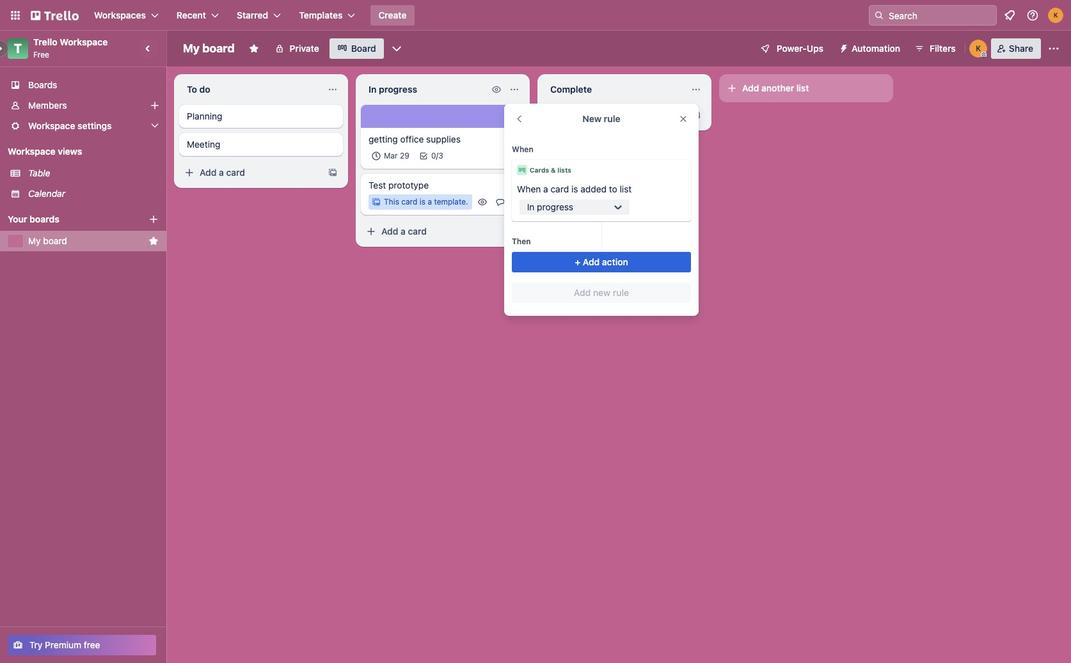 Task type: vqa. For each thing, say whether or not it's contained in the screenshot.
home image
no



Task type: describe. For each thing, give the bounding box(es) containing it.
0 vertical spatial rule
[[604, 113, 621, 124]]

rule inside button
[[613, 287, 629, 298]]

/
[[436, 151, 439, 161]]

mar 29
[[384, 151, 410, 161]]

create button
[[371, 5, 415, 26]]

a down cards & lists
[[544, 184, 548, 195]]

3
[[439, 151, 443, 161]]

trello
[[33, 36, 57, 47]]

this member is an admin of this board. image
[[981, 52, 987, 58]]

card down the meeting link in the top of the page
[[226, 167, 245, 178]]

0 horizontal spatial is
[[420, 197, 426, 207]]

0 notifications image
[[1002, 8, 1018, 23]]

2 horizontal spatial add a card
[[563, 109, 609, 120]]

In progress text field
[[361, 79, 489, 100]]

0
[[431, 151, 436, 161]]

a down complete
[[583, 109, 588, 120]]

getting
[[369, 134, 398, 145]]

workspace inside the trello workspace free
[[60, 36, 108, 47]]

a down this card is a template.
[[401, 226, 406, 237]]

my board inside board name 'text field'
[[183, 42, 235, 55]]

private button
[[267, 38, 327, 59]]

29
[[400, 151, 410, 161]]

test prototype link
[[369, 179, 517, 192]]

table
[[28, 168, 50, 179]]

create
[[379, 10, 407, 20]]

mar
[[384, 151, 398, 161]]

ups
[[807, 43, 824, 54]]

workspaces button
[[86, 5, 166, 26]]

power-
[[777, 43, 807, 54]]

filters button
[[911, 38, 960, 59]]

customize views image
[[390, 42, 403, 55]]

1 vertical spatial my
[[28, 236, 41, 246]]

1 horizontal spatial in progress
[[527, 202, 574, 213]]

+ add action
[[575, 257, 628, 268]]

action
[[602, 257, 628, 268]]

boards
[[30, 214, 59, 225]]

in progress inside text box
[[369, 84, 417, 95]]

getting office supplies link
[[369, 133, 517, 146]]

getting office supplies
[[369, 134, 461, 145]]

board
[[351, 43, 376, 54]]

another
[[762, 83, 795, 93]]

new rule
[[583, 113, 621, 124]]

planning link
[[187, 110, 335, 123]]

to
[[609, 184, 618, 195]]

try premium free
[[29, 640, 100, 651]]

boards link
[[0, 75, 166, 95]]

test prototype
[[369, 180, 429, 191]]

recent
[[177, 10, 206, 20]]

automation
[[852, 43, 901, 54]]

starred button
[[229, 5, 289, 26]]

try premium free button
[[8, 636, 156, 656]]

calendar link
[[28, 188, 159, 200]]

planning
[[187, 111, 222, 122]]

a down meeting
[[219, 167, 224, 178]]

add another list button
[[720, 74, 894, 102]]

to do
[[187, 84, 210, 95]]

office
[[400, 134, 424, 145]]

cards
[[530, 166, 549, 174]]

Mar 29 checkbox
[[369, 149, 414, 164]]

my inside board name 'text field'
[[183, 42, 200, 55]]

templates button
[[291, 5, 363, 26]]

settings
[[78, 120, 112, 131]]

create from template… image
[[691, 110, 702, 120]]

1 vertical spatial my board
[[28, 236, 67, 246]]

trello workspace free
[[33, 36, 108, 60]]

progress inside text box
[[379, 84, 417, 95]]

t link
[[8, 38, 28, 59]]

card down lists
[[551, 184, 569, 195]]

+
[[575, 257, 581, 268]]

1 horizontal spatial in
[[527, 202, 535, 213]]

starred icon image
[[149, 236, 159, 246]]

template.
[[434, 197, 468, 207]]

my board link
[[28, 235, 143, 248]]

then
[[512, 237, 531, 246]]

0 vertical spatial is
[[572, 184, 578, 195]]

lists
[[558, 166, 572, 174]]

added
[[581, 184, 607, 195]]



Task type: locate. For each thing, give the bounding box(es) containing it.
workspace up the table
[[8, 146, 56, 157]]

add a card button
[[543, 105, 684, 125], [179, 163, 320, 183], [361, 221, 502, 242]]

this card is a template.
[[384, 197, 468, 207]]

2 horizontal spatial add a card button
[[543, 105, 684, 125]]

add a card down meeting
[[200, 167, 245, 178]]

members
[[28, 100, 67, 111]]

1 vertical spatial kendallparks02 (kendallparks02) image
[[970, 40, 988, 58]]

kendallparks02 (kendallparks02) image right filters
[[970, 40, 988, 58]]

private
[[290, 43, 319, 54]]

1 vertical spatial progress
[[537, 202, 574, 213]]

board inside 'text field'
[[202, 42, 235, 55]]

0 horizontal spatial my
[[28, 236, 41, 246]]

add inside button
[[743, 83, 759, 93]]

create from template… image for in progress
[[510, 227, 520, 237]]

when
[[512, 145, 534, 154], [517, 184, 541, 195]]

views
[[58, 146, 82, 157]]

add a card down the this
[[382, 226, 427, 237]]

Board name text field
[[177, 38, 241, 59]]

1 vertical spatial rule
[[613, 287, 629, 298]]

meeting
[[187, 139, 220, 150]]

your boards with 1 items element
[[8, 212, 129, 227]]

0 vertical spatial list
[[797, 83, 809, 93]]

workspace down members
[[28, 120, 75, 131]]

1 vertical spatial add a card button
[[179, 163, 320, 183]]

1 vertical spatial in progress
[[527, 202, 574, 213]]

automation button
[[834, 38, 908, 59]]

free
[[84, 640, 100, 651]]

show menu image
[[1048, 42, 1061, 55]]

0 horizontal spatial board
[[43, 236, 67, 246]]

card down this card is a template.
[[408, 226, 427, 237]]

progress
[[379, 84, 417, 95], [537, 202, 574, 213]]

card
[[590, 109, 609, 120], [226, 167, 245, 178], [551, 184, 569, 195], [402, 197, 418, 207], [408, 226, 427, 237]]

1 horizontal spatial progress
[[537, 202, 574, 213]]

add a card button for in progress
[[361, 221, 502, 242]]

1 horizontal spatial my board
[[183, 42, 235, 55]]

templates
[[299, 10, 343, 20]]

board link
[[330, 38, 384, 59]]

1 vertical spatial is
[[420, 197, 426, 207]]

0 vertical spatial add a card button
[[543, 105, 684, 125]]

add board image
[[149, 214, 159, 225]]

add another list
[[743, 83, 809, 93]]

0 / 3
[[431, 151, 443, 161]]

t
[[14, 41, 22, 56]]

1
[[508, 197, 512, 207]]

when up "cards"
[[512, 145, 534, 154]]

rule
[[604, 113, 621, 124], [613, 287, 629, 298]]

trello workspace link
[[33, 36, 108, 47]]

1 vertical spatial when
[[517, 184, 541, 195]]

this
[[384, 197, 399, 207]]

workspace inside dropdown button
[[28, 120, 75, 131]]

board down 'boards'
[[43, 236, 67, 246]]

2 vertical spatial add a card
[[382, 226, 427, 237]]

0 vertical spatial kendallparks02 (kendallparks02) image
[[1049, 8, 1064, 23]]

workspace for views
[[8, 146, 56, 157]]

my down your boards
[[28, 236, 41, 246]]

1 horizontal spatial is
[[572, 184, 578, 195]]

1 vertical spatial board
[[43, 236, 67, 246]]

0 horizontal spatial in progress
[[369, 84, 417, 95]]

2 vertical spatial add a card button
[[361, 221, 502, 242]]

workspace settings
[[28, 120, 112, 131]]

add a card down complete
[[563, 109, 609, 120]]

in progress down when a card is added to list
[[527, 202, 574, 213]]

add a card button down the meeting link in the top of the page
[[179, 163, 320, 183]]

list inside button
[[797, 83, 809, 93]]

recent button
[[169, 5, 227, 26]]

my board down recent 'popup button'
[[183, 42, 235, 55]]

create from template… image for to do
[[328, 168, 338, 178]]

add
[[743, 83, 759, 93], [563, 109, 580, 120], [200, 167, 217, 178], [382, 226, 398, 237], [583, 257, 600, 268], [574, 287, 591, 298]]

workspace right trello
[[60, 36, 108, 47]]

prototype
[[389, 180, 429, 191]]

0 vertical spatial add a card
[[563, 109, 609, 120]]

0 horizontal spatial add a card button
[[179, 163, 320, 183]]

card down complete text box on the right of page
[[590, 109, 609, 120]]

1 vertical spatial create from template… image
[[510, 227, 520, 237]]

&
[[551, 166, 556, 174]]

a
[[583, 109, 588, 120], [219, 167, 224, 178], [544, 184, 548, 195], [428, 197, 432, 207], [401, 226, 406, 237]]

cards & lists
[[530, 166, 572, 174]]

power-ups button
[[751, 38, 832, 59]]

share
[[1009, 43, 1034, 54]]

new
[[583, 113, 602, 124]]

my board down 'boards'
[[28, 236, 67, 246]]

add new rule button
[[512, 283, 691, 303]]

when a card is added to list
[[517, 184, 632, 195]]

my board
[[183, 42, 235, 55], [28, 236, 67, 246]]

0 vertical spatial in
[[369, 84, 377, 95]]

0 vertical spatial my board
[[183, 42, 235, 55]]

2 vertical spatial workspace
[[8, 146, 56, 157]]

is left added
[[572, 184, 578, 195]]

0 horizontal spatial my board
[[28, 236, 67, 246]]

0 horizontal spatial add a card
[[200, 167, 245, 178]]

try
[[29, 640, 43, 651]]

meeting link
[[187, 138, 335, 151]]

workspace
[[60, 36, 108, 47], [28, 120, 75, 131], [8, 146, 56, 157]]

0 vertical spatial workspace
[[60, 36, 108, 47]]

when down "cards"
[[517, 184, 541, 195]]

in down board
[[369, 84, 377, 95]]

0 horizontal spatial progress
[[379, 84, 417, 95]]

0 horizontal spatial list
[[620, 184, 632, 195]]

1 horizontal spatial add a card button
[[361, 221, 502, 242]]

1 horizontal spatial add a card
[[382, 226, 427, 237]]

in right the 1
[[527, 202, 535, 213]]

do
[[199, 84, 210, 95]]

list
[[797, 83, 809, 93], [620, 184, 632, 195]]

create from template… image
[[328, 168, 338, 178], [510, 227, 520, 237]]

workspaces
[[94, 10, 146, 20]]

1 vertical spatial add a card
[[200, 167, 245, 178]]

list right to
[[620, 184, 632, 195]]

calendar
[[28, 188, 65, 199]]

supplies
[[426, 134, 461, 145]]

1 horizontal spatial kendallparks02 (kendallparks02) image
[[1049, 8, 1064, 23]]

to
[[187, 84, 197, 95]]

in inside text box
[[369, 84, 377, 95]]

premium
[[45, 640, 81, 651]]

open information menu image
[[1027, 9, 1040, 22]]

1 horizontal spatial create from template… image
[[510, 227, 520, 237]]

1 vertical spatial in
[[527, 202, 535, 213]]

power-ups
[[777, 43, 824, 54]]

1 horizontal spatial my
[[183, 42, 200, 55]]

when for when
[[512, 145, 534, 154]]

back to home image
[[31, 5, 79, 26]]

0 vertical spatial board
[[202, 42, 235, 55]]

complete
[[551, 84, 592, 95]]

0 vertical spatial my
[[183, 42, 200, 55]]

add new rule
[[574, 287, 629, 298]]

add a card
[[563, 109, 609, 120], [200, 167, 245, 178], [382, 226, 427, 237]]

add a card for in progress
[[382, 226, 427, 237]]

is
[[572, 184, 578, 195], [420, 197, 426, 207]]

filters
[[930, 43, 956, 54]]

progress down when a card is added to list
[[537, 202, 574, 213]]

workspace navigation collapse icon image
[[140, 40, 157, 58]]

your boards
[[8, 214, 59, 225]]

add a card button down complete text box on the right of page
[[543, 105, 684, 125]]

0 horizontal spatial create from template… image
[[328, 168, 338, 178]]

primary element
[[0, 0, 1072, 31]]

starred
[[237, 10, 268, 20]]

share button
[[991, 38, 1042, 59]]

list right the another
[[797, 83, 809, 93]]

kendallparks02 (kendallparks02) image right 'open information menu' image
[[1049, 8, 1064, 23]]

0 vertical spatial when
[[512, 145, 534, 154]]

1 horizontal spatial list
[[797, 83, 809, 93]]

add a card button down this card is a template.
[[361, 221, 502, 242]]

add inside button
[[574, 287, 591, 298]]

search image
[[874, 10, 885, 20]]

card down prototype
[[402, 197, 418, 207]]

switch to… image
[[9, 9, 22, 22]]

board
[[202, 42, 235, 55], [43, 236, 67, 246]]

0 horizontal spatial in
[[369, 84, 377, 95]]

1 vertical spatial workspace
[[28, 120, 75, 131]]

is down prototype
[[420, 197, 426, 207]]

my down "recent"
[[183, 42, 200, 55]]

new
[[593, 287, 611, 298]]

kendallparks02 (kendallparks02) image
[[1049, 8, 1064, 23], [970, 40, 988, 58]]

add a card button for to do
[[179, 163, 320, 183]]

0 vertical spatial create from template… image
[[328, 168, 338, 178]]

workspace settings button
[[0, 116, 166, 136]]

To do text field
[[179, 79, 323, 100]]

progress down customize views icon
[[379, 84, 417, 95]]

your
[[8, 214, 27, 225]]

workspace for settings
[[28, 120, 75, 131]]

workspace views
[[8, 146, 82, 157]]

board left the star or unstar board image
[[202, 42, 235, 55]]

in
[[369, 84, 377, 95], [527, 202, 535, 213]]

free
[[33, 50, 49, 60]]

0 vertical spatial in progress
[[369, 84, 417, 95]]

Complete text field
[[543, 79, 686, 100]]

in progress down customize views icon
[[369, 84, 417, 95]]

0 vertical spatial progress
[[379, 84, 417, 95]]

1 horizontal spatial board
[[202, 42, 235, 55]]

boards
[[28, 79, 57, 90]]

table link
[[28, 167, 159, 180]]

members link
[[0, 95, 166, 116]]

my
[[183, 42, 200, 55], [28, 236, 41, 246]]

a down test prototype link
[[428, 197, 432, 207]]

0 horizontal spatial kendallparks02 (kendallparks02) image
[[970, 40, 988, 58]]

sm image
[[834, 38, 852, 56]]

test
[[369, 180, 386, 191]]

add a card for to do
[[200, 167, 245, 178]]

when for when a card is added to list
[[517, 184, 541, 195]]

star or unstar board image
[[249, 44, 259, 54]]

Search field
[[885, 6, 997, 25]]

1 vertical spatial list
[[620, 184, 632, 195]]



